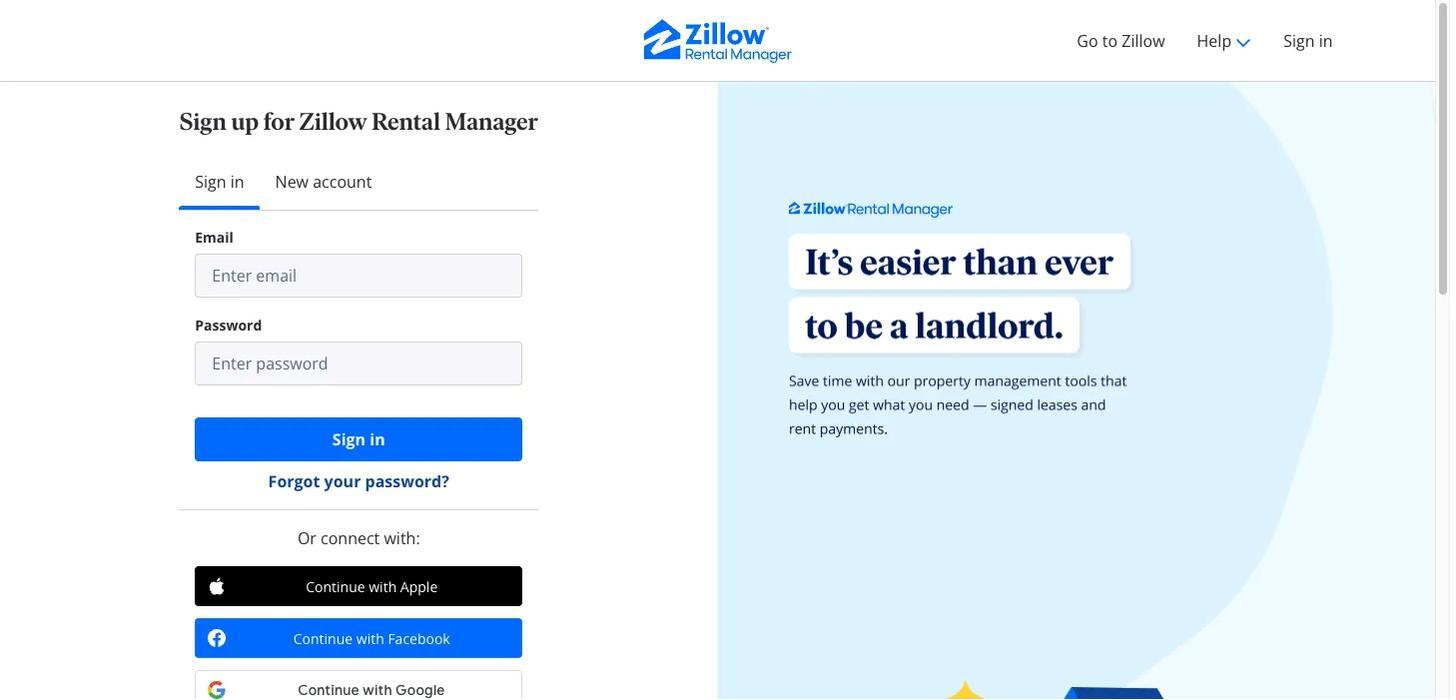Task type: describe. For each thing, give the bounding box(es) containing it.
facebook
[[388, 629, 450, 648]]

email
[[195, 228, 234, 247]]

help button
[[1197, 28, 1232, 52]]

to
[[1103, 29, 1118, 51]]

new account button
[[259, 154, 388, 210]]

it's easier than ever to be a landlord. save time with our property management tools that help you get what you need - signed leases and rent payments. image
[[789, 202, 1139, 438]]

rental
[[371, 107, 440, 136]]

go
[[1077, 29, 1098, 51]]

sign in link
[[1284, 28, 1333, 52]]

account
[[313, 171, 372, 193]]

with for apple
[[369, 577, 397, 596]]

forgot your password?
[[268, 470, 449, 492]]

zillow rental manager link
[[644, 18, 792, 63]]

with:
[[384, 527, 420, 549]]

sign for sign in link
[[1284, 29, 1315, 51]]

your
[[324, 470, 361, 492]]

forgot
[[268, 470, 320, 492]]

sign in actions group
[[195, 418, 523, 493]]

zillow inside go to zillow link
[[1122, 29, 1165, 51]]

apple logo image
[[208, 577, 226, 595]]

continue with facebook
[[293, 629, 450, 648]]

in for sign in button
[[230, 171, 244, 193]]

or
[[298, 527, 317, 549]]

new account
[[275, 171, 372, 193]]

sign in for sign in button
[[195, 171, 244, 193]]

zillow rental manager home page image
[[644, 18, 792, 63]]

forgot your password? link
[[195, 469, 523, 493]]

for
[[264, 107, 295, 136]]

sign in for sign in link
[[1284, 29, 1333, 51]]

help button
[[1197, 28, 1252, 52]]

1 vertical spatial sign
[[179, 107, 227, 136]]

Password password field
[[195, 342, 523, 386]]

sign up for zillow rental manager
[[179, 107, 538, 136]]

go to zillow link
[[1077, 28, 1165, 52]]



Task type: locate. For each thing, give the bounding box(es) containing it.
in
[[1319, 29, 1333, 51], [230, 171, 244, 193]]

0 vertical spatial zillow
[[1122, 29, 1165, 51]]

with left apple
[[369, 577, 397, 596]]

1 vertical spatial zillow
[[299, 107, 367, 136]]

sign
[[1284, 29, 1315, 51], [179, 107, 227, 136], [195, 171, 226, 193]]

sign in
[[1284, 29, 1333, 51], [195, 171, 244, 193]]

password
[[195, 316, 262, 335]]

0 vertical spatial in
[[1319, 29, 1333, 51]]

sign for sign in button
[[195, 171, 226, 193]]

continue with apple
[[306, 577, 438, 596]]

1 horizontal spatial sign in
[[1284, 29, 1333, 51]]

continue for continue with facebook
[[293, 629, 353, 648]]

go to zillow
[[1077, 29, 1165, 51]]

0 horizontal spatial in
[[230, 171, 244, 193]]

2 vertical spatial sign
[[195, 171, 226, 193]]

zillow right to
[[1122, 29, 1165, 51]]

apple
[[400, 577, 438, 596]]

sign left up
[[179, 107, 227, 136]]

sign right help dropdown button
[[1284, 29, 1315, 51]]

sign in inside button
[[195, 171, 244, 193]]

continue
[[306, 577, 365, 596], [293, 629, 353, 648]]

continue down continue with apple
[[293, 629, 353, 648]]

0 vertical spatial continue
[[306, 577, 365, 596]]

continue for continue with apple
[[306, 577, 365, 596]]

with left facebook
[[356, 629, 384, 648]]

1 vertical spatial continue
[[293, 629, 353, 648]]

password?
[[365, 470, 449, 492]]

0 vertical spatial sign
[[1284, 29, 1315, 51]]

1 horizontal spatial zillow
[[1122, 29, 1165, 51]]

with for facebook
[[356, 629, 384, 648]]

sign inside button
[[195, 171, 226, 193]]

0 horizontal spatial sign in
[[195, 171, 244, 193]]

None submit
[[195, 418, 523, 461]]

zillow
[[1122, 29, 1165, 51], [299, 107, 367, 136]]

in inside button
[[230, 171, 244, 193]]

connect
[[321, 527, 380, 549]]

1 horizontal spatial in
[[1319, 29, 1333, 51]]

sign in button
[[179, 154, 260, 210]]

facebook image
[[208, 629, 226, 647]]

help
[[1197, 29, 1232, 51]]

zillow right for on the left top
[[299, 107, 367, 136]]

new
[[275, 171, 309, 193]]

in for sign in link
[[1319, 29, 1333, 51]]

continue down connect
[[306, 577, 365, 596]]

Email email field
[[195, 254, 523, 298]]

or connect with:
[[298, 527, 420, 549]]

sign in up email on the left
[[195, 171, 244, 193]]

manager
[[445, 107, 538, 136]]

0 vertical spatial sign in
[[1284, 29, 1333, 51]]

sign in right help dropdown button
[[1284, 29, 1333, 51]]

authentication tabs tab list
[[179, 154, 539, 211]]

with
[[369, 577, 397, 596], [356, 629, 384, 648]]

0 vertical spatial with
[[369, 577, 397, 596]]

sign up email on the left
[[195, 171, 226, 193]]

1 vertical spatial in
[[230, 171, 244, 193]]

1 vertical spatial sign in
[[195, 171, 244, 193]]

1 vertical spatial with
[[356, 629, 384, 648]]

0 horizontal spatial zillow
[[299, 107, 367, 136]]

up
[[231, 107, 259, 136]]



Task type: vqa. For each thing, say whether or not it's contained in the screenshot.
- corresponding to $139,000
no



